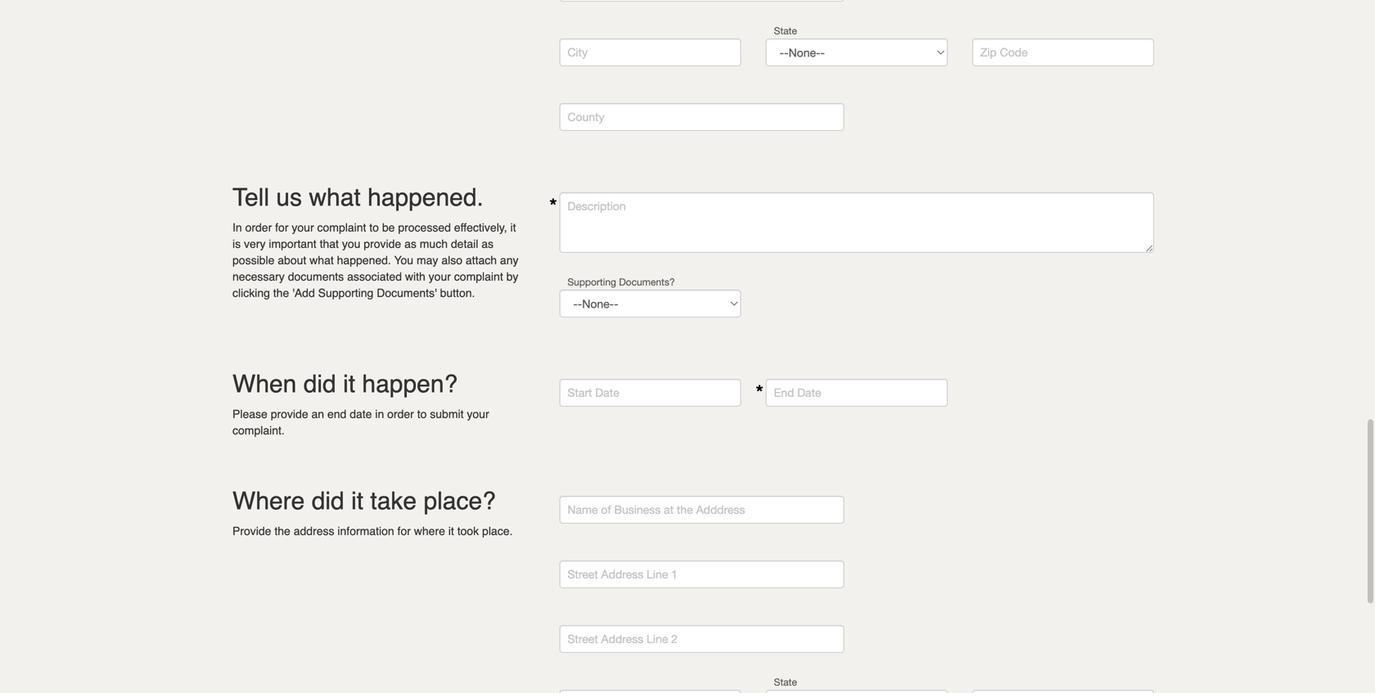 Task type: vqa. For each thing, say whether or not it's contained in the screenshot.
misdemeanor
no



Task type: describe. For each thing, give the bounding box(es) containing it.
date for start date
[[596, 386, 620, 400]]

name
[[568, 503, 598, 517]]

in
[[375, 408, 384, 421]]

description
[[568, 199, 626, 213]]

in
[[233, 221, 242, 234]]

1 state from the top
[[774, 25, 797, 36]]

about
[[278, 254, 306, 267]]

provide inside please provide an end date in order to submit your complaint.
[[271, 408, 308, 421]]

documents?
[[619, 276, 675, 288]]

is
[[233, 237, 241, 251]]

address
[[294, 525, 335, 538]]

that
[[320, 237, 339, 251]]

important
[[269, 237, 317, 251]]

attach
[[466, 254, 497, 267]]

City text field
[[560, 690, 741, 694]]

effectively,
[[454, 221, 507, 234]]

by
[[507, 270, 519, 283]]

code
[[1000, 45, 1028, 59]]

order inside please provide an end date in order to submit your complaint.
[[387, 408, 414, 421]]

at
[[664, 503, 674, 517]]

tell
[[233, 183, 269, 212]]

us
[[276, 183, 302, 212]]

it left took
[[449, 525, 454, 538]]

may
[[417, 254, 438, 267]]

1 vertical spatial your
[[429, 270, 451, 283]]

street for street address line 1
[[568, 568, 598, 581]]

line for 2
[[647, 633, 668, 646]]

complaint.
[[233, 424, 285, 437]]

documents
[[288, 270, 344, 283]]

provide
[[233, 525, 271, 538]]

0 vertical spatial happened.
[[368, 183, 484, 212]]

name of business at the adddress
[[568, 503, 745, 517]]

be
[[382, 221, 395, 234]]

1 horizontal spatial for
[[398, 525, 411, 538]]

take
[[370, 487, 417, 515]]

button.
[[440, 287, 475, 300]]

line for 1
[[647, 568, 668, 581]]

where
[[233, 487, 305, 515]]

Zip Code text field
[[973, 38, 1155, 66]]

it inside in order for your complaint to be processed effectively, it is very important that you provide as much detail as possible about what happened. you may also attach any necessary documents associated with your complaint by clicking the 'add supporting documents' button.
[[511, 221, 516, 234]]

necessary
[[233, 270, 285, 283]]

you
[[394, 254, 414, 267]]

0 horizontal spatial complaint
[[317, 221, 366, 234]]

street for street address line 2
[[568, 633, 598, 646]]

zip code
[[981, 45, 1028, 59]]

1 vertical spatial the
[[677, 503, 693, 517]]

start date
[[568, 386, 620, 400]]

to inside please provide an end date in order to submit your complaint.
[[417, 408, 427, 421]]

0 vertical spatial what
[[309, 183, 361, 212]]

please
[[233, 408, 268, 421]]

clicking
[[233, 287, 270, 300]]

submit
[[430, 408, 464, 421]]

any
[[500, 254, 519, 267]]

business
[[614, 503, 661, 517]]



Task type: locate. For each thing, give the bounding box(es) containing it.
0 horizontal spatial for
[[275, 221, 289, 234]]

0 vertical spatial your
[[292, 221, 314, 234]]

provide the address information for where it took place.
[[233, 525, 513, 538]]

did
[[304, 370, 336, 398], [312, 487, 345, 515]]

0 horizontal spatial order
[[245, 221, 272, 234]]

Street Address Line 1 text field
[[560, 561, 845, 589]]

what inside in order for your complaint to be processed effectively, it is very important that you provide as much detail as possible about what happened. you may also attach any necessary documents associated with your complaint by clicking the 'add supporting documents' button.
[[310, 254, 334, 267]]

County text field
[[560, 103, 845, 131]]

start
[[568, 386, 592, 400]]

street
[[568, 568, 598, 581], [568, 633, 598, 646]]

did up address
[[312, 487, 345, 515]]

the right "provide"
[[275, 525, 291, 538]]

1 horizontal spatial to
[[417, 408, 427, 421]]

line
[[647, 568, 668, 581], [647, 633, 668, 646]]

date
[[350, 408, 372, 421]]

2 line from the top
[[647, 633, 668, 646]]

2 street from the top
[[568, 633, 598, 646]]

order
[[245, 221, 272, 234], [387, 408, 414, 421]]

2 as from the left
[[482, 237, 494, 251]]

1 horizontal spatial your
[[429, 270, 451, 283]]

the left 'add
[[273, 287, 289, 300]]

your down "also"
[[429, 270, 451, 283]]

1 horizontal spatial order
[[387, 408, 414, 421]]

it up information
[[351, 487, 364, 515]]

0 horizontal spatial to
[[370, 221, 379, 234]]

1 vertical spatial did
[[312, 487, 345, 515]]

supporting inside in order for your complaint to be processed effectively, it is very important that you provide as much detail as possible about what happened. you may also attach any necessary documents associated with your complaint by clicking the 'add supporting documents' button.
[[318, 287, 374, 300]]

address left 2
[[601, 633, 644, 646]]

1 horizontal spatial as
[[482, 237, 494, 251]]

1 date from the left
[[596, 386, 620, 400]]

0 vertical spatial street
[[568, 568, 598, 581]]

supporting left "documents?"
[[568, 276, 616, 288]]

associated
[[347, 270, 402, 283]]

to inside in order for your complaint to be processed effectively, it is very important that you provide as much detail as possible about what happened. you may also attach any necessary documents associated with your complaint by clicking the 'add supporting documents' button.
[[370, 221, 379, 234]]

0 horizontal spatial your
[[292, 221, 314, 234]]

your up important
[[292, 221, 314, 234]]

1 horizontal spatial complaint
[[454, 270, 503, 283]]

1 vertical spatial to
[[417, 408, 427, 421]]

order inside in order for your complaint to be processed effectively, it is very important that you provide as much detail as possible about what happened. you may also attach any necessary documents associated with your complaint by clicking the 'add supporting documents' button.
[[245, 221, 272, 234]]

provide
[[364, 237, 401, 251], [271, 408, 308, 421]]

address
[[601, 568, 644, 581], [601, 633, 644, 646]]

with
[[405, 270, 426, 283]]

order up very
[[245, 221, 272, 234]]

1 vertical spatial provide
[[271, 408, 308, 421]]

Name of Business at the Adddress text field
[[560, 496, 845, 524]]

happened. inside in order for your complaint to be processed effectively, it is very important that you provide as much detail as possible about what happened. you may also attach any necessary documents associated with your complaint by clicking the 'add supporting documents' button.
[[337, 254, 391, 267]]

what
[[309, 183, 361, 212], [310, 254, 334, 267]]

street address line 2
[[568, 633, 678, 646]]

detail
[[451, 237, 478, 251]]

Zip Code text field
[[973, 690, 1155, 694]]

happen?
[[362, 370, 458, 398]]

very
[[244, 237, 266, 251]]

0 vertical spatial the
[[273, 287, 289, 300]]

0 horizontal spatial date
[[596, 386, 620, 400]]

Start Date text field
[[560, 379, 741, 407]]

2 address from the top
[[601, 633, 644, 646]]

0 vertical spatial for
[[275, 221, 289, 234]]

it
[[511, 221, 516, 234], [343, 370, 355, 398], [351, 487, 364, 515], [449, 525, 454, 538]]

'add
[[292, 287, 315, 300]]

state
[[774, 25, 797, 36], [774, 677, 797, 688]]

provide down be
[[364, 237, 401, 251]]

of
[[601, 503, 611, 517]]

documents'
[[377, 287, 437, 300]]

it right effectively,
[[511, 221, 516, 234]]

happened.
[[368, 183, 484, 212], [337, 254, 391, 267]]

2
[[672, 633, 678, 646]]

2 date from the left
[[798, 386, 822, 400]]

0 horizontal spatial supporting
[[318, 287, 374, 300]]

processed
[[398, 221, 451, 234]]

you
[[342, 237, 361, 251]]

possible
[[233, 254, 275, 267]]

place?
[[424, 487, 496, 515]]

date right start
[[596, 386, 620, 400]]

when did it happen?
[[233, 370, 458, 398]]

0 vertical spatial address
[[601, 568, 644, 581]]

information
[[338, 525, 394, 538]]

1 horizontal spatial provide
[[364, 237, 401, 251]]

0 vertical spatial order
[[245, 221, 272, 234]]

end date
[[774, 386, 822, 400]]

as up the 'attach'
[[482, 237, 494, 251]]

complaint down the 'attach'
[[454, 270, 503, 283]]

date for end date
[[798, 386, 822, 400]]

0 vertical spatial did
[[304, 370, 336, 398]]

0 vertical spatial to
[[370, 221, 379, 234]]

1 horizontal spatial date
[[798, 386, 822, 400]]

0 horizontal spatial provide
[[271, 408, 308, 421]]

date
[[596, 386, 620, 400], [798, 386, 822, 400]]

0 vertical spatial line
[[647, 568, 668, 581]]

Street Address Line 2 text field
[[560, 626, 845, 653]]

for left where
[[398, 525, 411, 538]]

1 vertical spatial state
[[774, 677, 797, 688]]

your inside please provide an end date in order to submit your complaint.
[[467, 408, 489, 421]]

1 vertical spatial what
[[310, 254, 334, 267]]

the inside in order for your complaint to be processed effectively, it is very important that you provide as much detail as possible about what happened. you may also attach any necessary documents associated with your complaint by clicking the 'add supporting documents' button.
[[273, 287, 289, 300]]

End Date text field
[[766, 379, 948, 407]]

1
[[672, 568, 678, 581]]

1 line from the top
[[647, 568, 668, 581]]

please provide an end date in order to submit your complaint.
[[233, 408, 489, 437]]

date right the end
[[798, 386, 822, 400]]

tell us what happened.
[[233, 183, 484, 212]]

supporting documents?
[[568, 276, 675, 288]]

2 vertical spatial your
[[467, 408, 489, 421]]

order right "in"
[[387, 408, 414, 421]]

it up date
[[343, 370, 355, 398]]

1 horizontal spatial supporting
[[568, 276, 616, 288]]

line left 2
[[647, 633, 668, 646]]

where did it take place?
[[233, 487, 496, 515]]

did for when
[[304, 370, 336, 398]]

1 as from the left
[[405, 237, 417, 251]]

adddress
[[696, 503, 745, 517]]

much
[[420, 237, 448, 251]]

for
[[275, 221, 289, 234], [398, 525, 411, 538]]

your right submit
[[467, 408, 489, 421]]

0 vertical spatial provide
[[364, 237, 401, 251]]

complaint
[[317, 221, 366, 234], [454, 270, 503, 283]]

0 vertical spatial complaint
[[317, 221, 366, 234]]

the right at at bottom left
[[677, 503, 693, 517]]

Street Address Line 2 text field
[[560, 0, 845, 2]]

in order for your complaint to be processed effectively, it is very important that you provide as much detail as possible about what happened. you may also attach any necessary documents associated with your complaint by clicking the 'add supporting documents' button.
[[233, 221, 519, 300]]

happened. up processed
[[368, 183, 484, 212]]

1 vertical spatial complaint
[[454, 270, 503, 283]]

place.
[[482, 525, 513, 538]]

0 horizontal spatial as
[[405, 237, 417, 251]]

as up 'you'
[[405, 237, 417, 251]]

line left "1"
[[647, 568, 668, 581]]

address for 1
[[601, 568, 644, 581]]

supporting down associated
[[318, 287, 374, 300]]

end
[[327, 408, 347, 421]]

where
[[414, 525, 445, 538]]

1 vertical spatial happened.
[[337, 254, 391, 267]]

for inside in order for your complaint to be processed effectively, it is very important that you provide as much detail as possible about what happened. you may also attach any necessary documents associated with your complaint by clicking the 'add supporting documents' button.
[[275, 221, 289, 234]]

Description text field
[[560, 192, 1155, 253]]

your
[[292, 221, 314, 234], [429, 270, 451, 283], [467, 408, 489, 421]]

what up documents
[[310, 254, 334, 267]]

address left "1"
[[601, 568, 644, 581]]

2 vertical spatial the
[[275, 525, 291, 538]]

to left be
[[370, 221, 379, 234]]

to
[[370, 221, 379, 234], [417, 408, 427, 421]]

1 vertical spatial order
[[387, 408, 414, 421]]

1 street from the top
[[568, 568, 598, 581]]

happened. up associated
[[337, 254, 391, 267]]

provide inside in order for your complaint to be processed effectively, it is very important that you provide as much detail as possible about what happened. you may also attach any necessary documents associated with your complaint by clicking the 'add supporting documents' button.
[[364, 237, 401, 251]]

complaint up you
[[317, 221, 366, 234]]

to left submit
[[417, 408, 427, 421]]

as
[[405, 237, 417, 251], [482, 237, 494, 251]]

2 state from the top
[[774, 677, 797, 688]]

1 vertical spatial street
[[568, 633, 598, 646]]

street down name at the left bottom of the page
[[568, 568, 598, 581]]

1 address from the top
[[601, 568, 644, 581]]

for up important
[[275, 221, 289, 234]]

when
[[233, 370, 297, 398]]

took
[[457, 525, 479, 538]]

zip
[[981, 45, 997, 59]]

provide left an
[[271, 408, 308, 421]]

end
[[774, 386, 794, 400]]

1 vertical spatial line
[[647, 633, 668, 646]]

1 vertical spatial for
[[398, 525, 411, 538]]

City text field
[[560, 38, 741, 66]]

2 horizontal spatial your
[[467, 408, 489, 421]]

city
[[568, 45, 588, 59]]

the
[[273, 287, 289, 300], [677, 503, 693, 517], [275, 525, 291, 538]]

did for where
[[312, 487, 345, 515]]

1 vertical spatial address
[[601, 633, 644, 646]]

0 vertical spatial state
[[774, 25, 797, 36]]

county
[[568, 110, 605, 124]]

an
[[312, 408, 324, 421]]

address for 2
[[601, 633, 644, 646]]

street down street address line 1
[[568, 633, 598, 646]]

street address line 1
[[568, 568, 678, 581]]

also
[[442, 254, 463, 267]]

what right us
[[309, 183, 361, 212]]

supporting
[[568, 276, 616, 288], [318, 287, 374, 300]]

did up an
[[304, 370, 336, 398]]



